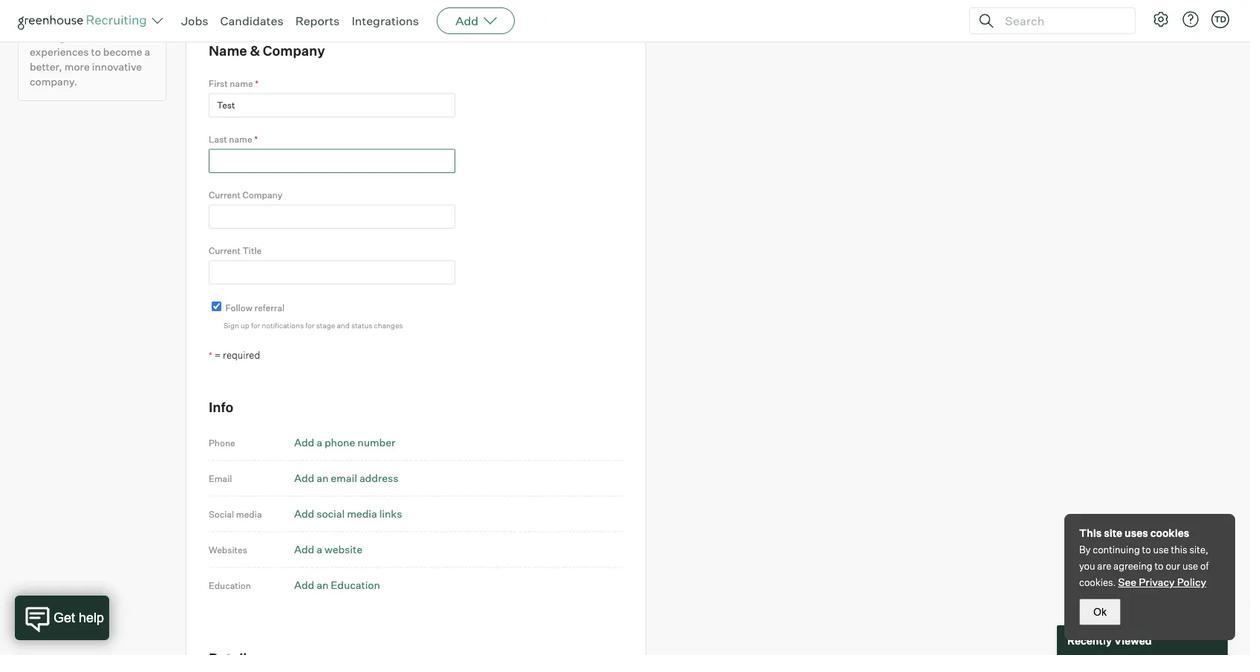 Task type: describe. For each thing, give the bounding box(es) containing it.
&
[[250, 43, 260, 59]]

2 for from the left
[[306, 321, 315, 330]]

website
[[325, 543, 363, 556]]

jobs
[[181, 13, 208, 28]]

reports
[[295, 13, 340, 28]]

* for last name *
[[254, 134, 258, 145]]

jobs link
[[181, 13, 208, 28]]

more
[[64, 60, 90, 73]]

add for add a website
[[294, 543, 314, 556]]

links
[[379, 507, 402, 520]]

reports link
[[295, 13, 340, 28]]

see
[[1119, 576, 1137, 589]]

cookies
[[1151, 527, 1190, 540]]

different
[[74, 31, 115, 44]]

0 vertical spatial use
[[1154, 544, 1169, 556]]

see privacy policy link
[[1119, 576, 1207, 589]]

up
[[241, 321, 250, 330]]

this
[[1172, 544, 1188, 556]]

current title
[[209, 245, 262, 256]]

our
[[1166, 560, 1181, 572]]

add a phone number
[[294, 436, 396, 449]]

last
[[209, 134, 227, 145]]

diversity helps us leverage different experiences to become a better, more innovative company.
[[30, 16, 150, 88]]

experiences
[[30, 45, 89, 58]]

a for add a phone number
[[317, 436, 322, 449]]

phone
[[209, 437, 235, 448]]

Follow referral checkbox
[[212, 302, 221, 311]]

sign up for notifications for stage and status changes
[[224, 321, 403, 330]]

ok
[[1094, 606, 1107, 618]]

notifications
[[262, 321, 304, 330]]

by
[[1080, 544, 1091, 556]]

0 horizontal spatial media
[[236, 508, 262, 520]]

current for current company
[[209, 189, 241, 201]]

add a website link
[[294, 543, 363, 556]]

uses
[[1125, 527, 1149, 540]]

continuing
[[1093, 544, 1140, 556]]

add for add
[[456, 13, 479, 28]]

name for last
[[229, 134, 252, 145]]

helps
[[75, 16, 102, 29]]

name & company
[[209, 43, 325, 59]]

configure image
[[1153, 10, 1170, 28]]

to inside diversity helps us leverage different experiences to become a better, more innovative company.
[[91, 45, 101, 58]]

websites
[[209, 544, 247, 555]]

candidates link
[[220, 13, 284, 28]]

stage
[[316, 321, 335, 330]]

add button
[[437, 7, 515, 34]]

an for email
[[317, 472, 329, 485]]

required
[[223, 349, 260, 361]]

number
[[358, 436, 396, 449]]

* inside * = required
[[209, 349, 212, 361]]

1 vertical spatial company
[[243, 189, 283, 201]]

see privacy policy
[[1119, 576, 1207, 589]]

agreeing
[[1114, 560, 1153, 572]]

changes
[[374, 321, 403, 330]]

add for add social media links
[[294, 507, 314, 520]]

* = required
[[209, 349, 260, 361]]

0 vertical spatial company
[[263, 43, 325, 59]]

a inside diversity helps us leverage different experiences to become a better, more innovative company.
[[145, 45, 150, 58]]

a for add a website
[[317, 543, 322, 556]]

0 horizontal spatial education
[[209, 580, 251, 591]]

email
[[209, 473, 232, 484]]

2 horizontal spatial to
[[1155, 560, 1164, 572]]

sign
[[224, 321, 239, 330]]

you
[[1080, 560, 1096, 572]]

ok button
[[1080, 599, 1121, 626]]

info
[[209, 399, 234, 415]]

recently
[[1068, 634, 1112, 647]]

Search text field
[[1002, 10, 1122, 32]]

add for add an email address
[[294, 472, 314, 485]]



Task type: vqa. For each thing, say whether or not it's contained in the screenshot.
Add an Education
yes



Task type: locate. For each thing, give the bounding box(es) containing it.
add a phone number link
[[294, 436, 396, 449]]

name
[[209, 43, 247, 59]]

1 horizontal spatial for
[[306, 321, 315, 330]]

0 horizontal spatial to
[[91, 45, 101, 58]]

an
[[317, 472, 329, 485], [317, 579, 329, 592]]

follow referral
[[226, 302, 285, 313]]

None text field
[[209, 149, 456, 173], [209, 260, 456, 284], [209, 149, 456, 173], [209, 260, 456, 284]]

1 an from the top
[[317, 472, 329, 485]]

company up title
[[243, 189, 283, 201]]

0 vertical spatial *
[[255, 78, 259, 89]]

0 vertical spatial name
[[230, 78, 253, 89]]

a left website
[[317, 543, 322, 556]]

social
[[209, 508, 234, 520]]

last name *
[[209, 134, 258, 145]]

for
[[251, 321, 260, 330], [306, 321, 315, 330]]

add an email address link
[[294, 472, 399, 485]]

1 vertical spatial to
[[1143, 544, 1152, 556]]

an left email
[[317, 472, 329, 485]]

0 vertical spatial a
[[145, 45, 150, 58]]

candidates
[[220, 13, 284, 28]]

add an education
[[294, 579, 380, 592]]

current down the last
[[209, 189, 241, 201]]

this
[[1080, 527, 1102, 540]]

name for first
[[230, 78, 253, 89]]

1 vertical spatial *
[[254, 134, 258, 145]]

current for current title
[[209, 245, 241, 256]]

*
[[255, 78, 259, 89], [254, 134, 258, 145], [209, 349, 212, 361]]

add social media links
[[294, 507, 402, 520]]

None text field
[[209, 93, 456, 117], [209, 205, 456, 229], [209, 93, 456, 117], [209, 205, 456, 229]]

for left stage on the left of page
[[306, 321, 315, 330]]

better,
[[30, 60, 62, 73]]

1 vertical spatial use
[[1183, 560, 1199, 572]]

1 for from the left
[[251, 321, 260, 330]]

current left title
[[209, 245, 241, 256]]

for right up at the left of the page
[[251, 321, 260, 330]]

integrations link
[[352, 13, 419, 28]]

2 vertical spatial a
[[317, 543, 322, 556]]

1 horizontal spatial use
[[1183, 560, 1199, 572]]

2 vertical spatial to
[[1155, 560, 1164, 572]]

become
[[103, 45, 142, 58]]

add social media links link
[[294, 507, 402, 520]]

1 horizontal spatial to
[[1143, 544, 1152, 556]]

cookies.
[[1080, 577, 1116, 589]]

media right social
[[236, 508, 262, 520]]

company
[[263, 43, 325, 59], [243, 189, 283, 201]]

add for add an education
[[294, 579, 314, 592]]

title
[[243, 245, 262, 256]]

company.
[[30, 75, 77, 88]]

social media
[[209, 508, 262, 520]]

add a website
[[294, 543, 363, 556]]

integrations
[[352, 13, 419, 28]]

recently viewed
[[1068, 634, 1152, 647]]

1 current from the top
[[209, 189, 241, 201]]

use
[[1154, 544, 1169, 556], [1183, 560, 1199, 572]]

company down reports link
[[263, 43, 325, 59]]

a right become
[[145, 45, 150, 58]]

name right first
[[230, 78, 253, 89]]

* down &
[[255, 78, 259, 89]]

phone
[[325, 436, 355, 449]]

a
[[145, 45, 150, 58], [317, 436, 322, 449], [317, 543, 322, 556]]

a left phone
[[317, 436, 322, 449]]

policy
[[1178, 576, 1207, 589]]

privacy
[[1139, 576, 1175, 589]]

first name *
[[209, 78, 259, 89]]

greenhouse recruiting image
[[18, 12, 152, 30]]

add inside popup button
[[456, 13, 479, 28]]

diversity
[[30, 16, 73, 29]]

0 horizontal spatial for
[[251, 321, 260, 330]]

are
[[1098, 560, 1112, 572]]

media
[[347, 507, 377, 520], [236, 508, 262, 520]]

address
[[360, 472, 399, 485]]

follow
[[226, 302, 253, 313]]

* for first name *
[[255, 78, 259, 89]]

td button
[[1209, 7, 1233, 31]]

viewed
[[1115, 634, 1152, 647]]

by continuing to use this site, you are agreeing to our use of cookies.
[[1080, 544, 1209, 589]]

2 vertical spatial *
[[209, 349, 212, 361]]

leverage
[[30, 31, 71, 44]]

1 vertical spatial name
[[229, 134, 252, 145]]

of
[[1201, 560, 1209, 572]]

to left our
[[1155, 560, 1164, 572]]

email
[[331, 472, 357, 485]]

1 vertical spatial a
[[317, 436, 322, 449]]

0 vertical spatial an
[[317, 472, 329, 485]]

use left of
[[1183, 560, 1199, 572]]

0 horizontal spatial use
[[1154, 544, 1169, 556]]

education down 'websites'
[[209, 580, 251, 591]]

this site uses cookies
[[1080, 527, 1190, 540]]

use left this
[[1154, 544, 1169, 556]]

an for education
[[317, 579, 329, 592]]

1 vertical spatial an
[[317, 579, 329, 592]]

0 vertical spatial current
[[209, 189, 241, 201]]

add an education link
[[294, 579, 380, 592]]

2 an from the top
[[317, 579, 329, 592]]

site
[[1104, 527, 1123, 540]]

* left "="
[[209, 349, 212, 361]]

to down the uses
[[1143, 544, 1152, 556]]

1 vertical spatial current
[[209, 245, 241, 256]]

us
[[104, 16, 116, 29]]

add an email address
[[294, 472, 399, 485]]

status
[[351, 321, 373, 330]]

name
[[230, 78, 253, 89], [229, 134, 252, 145]]

social
[[317, 507, 345, 520]]

2 current from the top
[[209, 245, 241, 256]]

name right the last
[[229, 134, 252, 145]]

site,
[[1190, 544, 1209, 556]]

innovative
[[92, 60, 142, 73]]

current company
[[209, 189, 283, 201]]

* right the last
[[254, 134, 258, 145]]

an down the add a website link
[[317, 579, 329, 592]]

first
[[209, 78, 228, 89]]

add for add a phone number
[[294, 436, 314, 449]]

media left the links
[[347, 507, 377, 520]]

=
[[214, 349, 221, 361]]

education down website
[[331, 579, 380, 592]]

current
[[209, 189, 241, 201], [209, 245, 241, 256]]

and
[[337, 321, 350, 330]]

1 horizontal spatial media
[[347, 507, 377, 520]]

add
[[456, 13, 479, 28], [294, 436, 314, 449], [294, 472, 314, 485], [294, 507, 314, 520], [294, 543, 314, 556], [294, 579, 314, 592]]

td button
[[1212, 10, 1230, 28]]

td
[[1215, 14, 1227, 24]]

0 vertical spatial to
[[91, 45, 101, 58]]

1 horizontal spatial education
[[331, 579, 380, 592]]

to down different
[[91, 45, 101, 58]]

referral
[[255, 302, 285, 313]]



